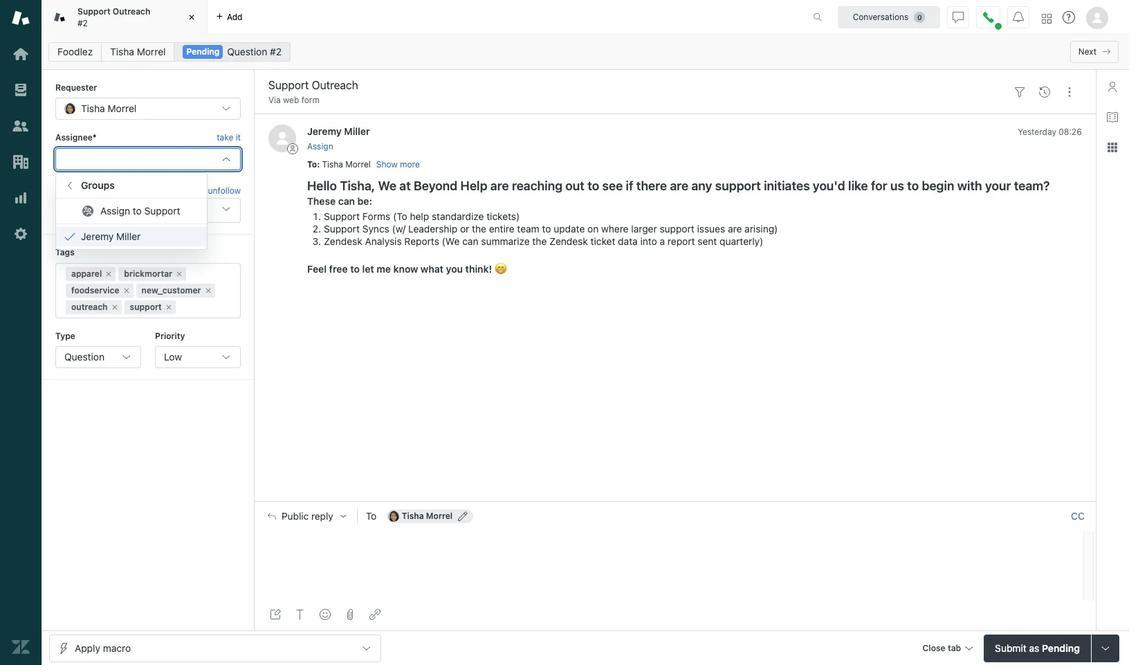 Task type: locate. For each thing, give the bounding box(es) containing it.
team?
[[1014, 179, 1050, 193]]

secondary element
[[42, 38, 1129, 66]]

2 vertical spatial tisha morrel
[[402, 511, 453, 521]]

tisha inside "link"
[[110, 46, 134, 57]]

1 vertical spatial assign
[[100, 205, 130, 217]]

brickmortar
[[124, 268, 172, 279]]

into
[[640, 235, 657, 247]]

0 horizontal spatial to
[[307, 159, 317, 169]]

larger
[[631, 223, 657, 235]]

submit
[[995, 642, 1027, 654]]

cc button
[[1071, 510, 1085, 523]]

add
[[227, 11, 243, 22]]

priority
[[155, 330, 185, 341]]

assign
[[307, 141, 333, 151], [100, 205, 130, 217]]

sent
[[698, 235, 717, 247]]

conversations button
[[838, 6, 940, 28]]

morrel down outreach
[[137, 46, 166, 57]]

pending down close image
[[186, 46, 220, 57]]

unfollow
[[208, 185, 241, 196]]

are
[[491, 179, 509, 193], [670, 179, 689, 193], [728, 223, 742, 235]]

are left any
[[670, 179, 689, 193]]

pending
[[186, 46, 220, 57], [1042, 642, 1080, 654]]

close tab
[[923, 643, 961, 653]]

to inside to : tisha morrel show more
[[307, 159, 317, 169]]

tisha down requester
[[81, 103, 105, 114]]

2 vertical spatial support
[[130, 301, 162, 312]]

1 horizontal spatial zendesk
[[550, 235, 588, 247]]

assignee* element
[[55, 148, 241, 170]]

0 vertical spatial assign
[[307, 141, 333, 151]]

1 horizontal spatial jeremy
[[307, 126, 342, 137]]

ticket
[[591, 235, 615, 247]]

0 horizontal spatial pending
[[186, 46, 220, 57]]

support inside option
[[144, 205, 180, 217]]

tisha right :
[[322, 159, 343, 169]]

avatar image
[[268, 125, 296, 153]]

us
[[891, 179, 904, 193]]

can left be: in the top left of the page
[[338, 195, 355, 207]]

question for question #2
[[227, 46, 267, 57]]

with
[[958, 179, 982, 193]]

1 vertical spatial remove image
[[122, 286, 130, 294]]

support down these
[[324, 210, 360, 222]]

assign inside option
[[100, 205, 130, 217]]

remove image for new_customer
[[204, 286, 212, 294]]

morrel
[[137, 46, 166, 57], [108, 103, 137, 114], [346, 159, 371, 169], [426, 511, 453, 521]]

1 vertical spatial jeremy
[[81, 231, 114, 242]]

question down add
[[227, 46, 267, 57]]

miller up to : tisha morrel show more at the left of the page
[[344, 126, 370, 137]]

1 vertical spatial miller
[[116, 231, 141, 242]]

tisha morrel down outreach
[[110, 46, 166, 57]]

remove image up foodservice
[[105, 270, 113, 278]]

take it button
[[217, 131, 241, 145]]

views image
[[12, 81, 30, 99]]

to down the assign button
[[307, 159, 317, 169]]

public reply button
[[255, 502, 357, 531]]

the right or
[[472, 223, 486, 235]]

0 vertical spatial tisha morrel
[[110, 46, 166, 57]]

to right team
[[542, 223, 551, 235]]

the down team
[[532, 235, 547, 247]]

assign up jeremy miller
[[100, 205, 130, 217]]

tab
[[948, 643, 961, 653]]

miller for jeremy miller
[[116, 231, 141, 242]]

tisha morrel for requester
[[81, 103, 137, 114]]

1 vertical spatial to
[[366, 510, 377, 522]]

1 horizontal spatial pending
[[1042, 642, 1080, 654]]

zendesk down update
[[550, 235, 588, 247]]

0 horizontal spatial question
[[64, 351, 105, 363]]

#2 up "foodlez"
[[78, 18, 88, 28]]

Yesterday 08:26 text field
[[1018, 127, 1082, 137]]

pending right as
[[1042, 642, 1080, 654]]

customers image
[[12, 117, 30, 135]]

summarize
[[481, 235, 530, 247]]

1 horizontal spatial support
[[660, 223, 695, 235]]

0 horizontal spatial miller
[[116, 231, 141, 242]]

jeremy for jeremy miller assign
[[307, 126, 342, 137]]

1 horizontal spatial question
[[227, 46, 267, 57]]

morrel inside to : tisha morrel show more
[[346, 159, 371, 169]]

apply macro
[[75, 642, 131, 654]]

0 horizontal spatial can
[[338, 195, 355, 207]]

issues
[[697, 223, 725, 235]]

0 horizontal spatial jeremy
[[81, 231, 114, 242]]

update
[[554, 223, 585, 235]]

0 horizontal spatial support
[[130, 301, 162, 312]]

question inside popup button
[[64, 351, 105, 363]]

standardize
[[432, 210, 484, 222]]

tisha
[[110, 46, 134, 57], [81, 103, 105, 114], [322, 159, 343, 169], [402, 511, 424, 521]]

beyond
[[414, 179, 458, 193]]

question inside the secondary element
[[227, 46, 267, 57]]

what
[[421, 263, 444, 275]]

tab
[[42, 0, 208, 35]]

morrel up assignee* 'element'
[[108, 103, 137, 114]]

assign up :
[[307, 141, 333, 151]]

jeremy miller
[[81, 231, 141, 242]]

tisha morrel right moretisha@foodlez.com icon on the bottom
[[402, 511, 453, 521]]

tisha morrel down requester
[[81, 103, 137, 114]]

are up "quarterly)"
[[728, 223, 742, 235]]

these
[[307, 195, 336, 207]]

close
[[923, 643, 946, 653]]

0 vertical spatial #2
[[78, 18, 88, 28]]

unfollow button
[[208, 185, 241, 197]]

morrel inside "link"
[[137, 46, 166, 57]]

1 vertical spatial support
[[660, 223, 695, 235]]

get started image
[[12, 45, 30, 63]]

hello tisha, we at beyond help are reaching out to see if there are any support initiates you'd like for us to begin with your team? these can be: support forms (to help standardize tickets) support syncs (w/ leadership or the entire team to update on where larger support issues are arising) zendesk analysis reports (we can summarize the zendesk ticket data into a report sent quarterly)
[[307, 179, 1050, 247]]

0 horizontal spatial remove image
[[105, 270, 113, 278]]

0 vertical spatial support
[[715, 179, 761, 193]]

1 horizontal spatial miller
[[344, 126, 370, 137]]

#2 up via
[[270, 46, 282, 57]]

filter image
[[1014, 86, 1026, 97]]

remove image
[[105, 270, 113, 278], [122, 286, 130, 294]]

web
[[283, 95, 299, 105]]

support up report
[[660, 223, 695, 235]]

#2
[[78, 18, 88, 28], [270, 46, 282, 57]]

report
[[668, 235, 695, 247]]

any
[[692, 179, 712, 193]]

pending inside the secondary element
[[186, 46, 220, 57]]

jeremy inside jeremy miller assign
[[307, 126, 342, 137]]

0 vertical spatial question
[[227, 46, 267, 57]]

to left moretisha@foodlez.com icon on the bottom
[[366, 510, 377, 522]]

1 horizontal spatial assign
[[307, 141, 333, 151]]

yesterday 08:26
[[1018, 127, 1082, 137]]

0 vertical spatial remove image
[[105, 270, 113, 278]]

2 zendesk from the left
[[550, 235, 588, 247]]

remove image up new_customer
[[175, 270, 183, 278]]

jeremy up apparel
[[81, 231, 114, 242]]

0 horizontal spatial zendesk
[[324, 235, 362, 247]]

assign inside jeremy miller assign
[[307, 141, 333, 151]]

0 vertical spatial pending
[[186, 46, 220, 57]]

leadership
[[408, 223, 458, 235]]

tisha morrel for to
[[402, 511, 453, 521]]

0 horizontal spatial #2
[[78, 18, 88, 28]]

0 vertical spatial to
[[307, 159, 317, 169]]

support down new_customer
[[130, 301, 162, 312]]

support down 'groups' option
[[144, 205, 180, 217]]

zendesk up free
[[324, 235, 362, 247]]

1 vertical spatial can
[[462, 235, 479, 247]]

to down 'groups' option
[[133, 205, 142, 217]]

foodservice
[[71, 285, 119, 295]]

assign button
[[307, 140, 333, 153]]

1 vertical spatial #2
[[270, 46, 282, 57]]

tisha down support outreach #2
[[110, 46, 134, 57]]

miller down assign to support option
[[116, 231, 141, 242]]

hello
[[307, 179, 337, 193]]

1 horizontal spatial remove image
[[122, 286, 130, 294]]

1 vertical spatial question
[[64, 351, 105, 363]]

next button
[[1070, 41, 1119, 63]]

2 horizontal spatial support
[[715, 179, 761, 193]]

question #2
[[227, 46, 282, 57]]

are right help
[[491, 179, 509, 193]]

zendesk
[[324, 235, 362, 247], [550, 235, 588, 247]]

1 vertical spatial pending
[[1042, 642, 1080, 654]]

remove image right new_customer
[[204, 286, 212, 294]]

tisha inside requester element
[[81, 103, 105, 114]]

1 zendesk from the left
[[324, 235, 362, 247]]

miller inside jeremy miller "option"
[[116, 231, 141, 242]]

jeremy inside "option"
[[81, 231, 114, 242]]

jeremy miller assign
[[307, 126, 370, 151]]

admin image
[[12, 225, 30, 243]]

1 horizontal spatial #2
[[270, 46, 282, 57]]

can down or
[[462, 235, 479, 247]]

main element
[[0, 0, 42, 665]]

remove image for brickmortar
[[175, 270, 183, 278]]

0 vertical spatial miller
[[344, 126, 370, 137]]

requester
[[55, 82, 97, 93]]

to
[[588, 179, 599, 193], [907, 179, 919, 193], [133, 205, 142, 217], [542, 223, 551, 235], [350, 263, 360, 275]]

remove image for foodservice
[[122, 286, 130, 294]]

like
[[848, 179, 868, 193]]

miller inside jeremy miller assign
[[344, 126, 370, 137]]

remove image down brickmortar
[[122, 286, 130, 294]]

there
[[637, 179, 667, 193]]

on
[[588, 223, 599, 235]]

0 vertical spatial can
[[338, 195, 355, 207]]

support right any
[[715, 179, 761, 193]]

support inside support outreach #2
[[78, 6, 110, 17]]

close image
[[185, 10, 199, 24]]

0 vertical spatial jeremy
[[307, 126, 342, 137]]

can
[[338, 195, 355, 207], [462, 235, 479, 247]]

tisha morrel inside requester element
[[81, 103, 137, 114]]

morrel inside requester element
[[108, 103, 137, 114]]

outreach
[[113, 6, 150, 17]]

assign to support
[[100, 205, 180, 217]]

1 horizontal spatial the
[[532, 235, 547, 247]]

morrel left edit user icon
[[426, 511, 453, 521]]

remove image down new_customer
[[165, 303, 173, 311]]

0 horizontal spatial the
[[472, 223, 486, 235]]

jeremy up the assign button
[[307, 126, 342, 137]]

remove image for apparel
[[105, 270, 113, 278]]

feel free to let me know what you think! 😁️
[[307, 263, 507, 275]]

0 horizontal spatial assign
[[100, 205, 130, 217]]

team
[[517, 223, 540, 235]]

requester element
[[55, 98, 241, 120]]

where
[[601, 223, 629, 235]]

if
[[626, 179, 634, 193]]

1 vertical spatial the
[[532, 235, 547, 247]]

1 horizontal spatial can
[[462, 235, 479, 247]]

tisha morrel inside "link"
[[110, 46, 166, 57]]

to
[[307, 159, 317, 169], [366, 510, 377, 522]]

support left outreach
[[78, 6, 110, 17]]

1 horizontal spatial to
[[366, 510, 377, 522]]

question down type
[[64, 351, 105, 363]]

to for to : tisha morrel show more
[[307, 159, 317, 169]]

1 vertical spatial tisha morrel
[[81, 103, 137, 114]]

miller
[[344, 126, 370, 137], [116, 231, 141, 242]]

remove image
[[175, 270, 183, 278], [204, 286, 212, 294], [110, 303, 119, 311], [165, 303, 173, 311]]

Subject field
[[266, 77, 1005, 93]]

remove image right outreach
[[110, 303, 119, 311]]

edit user image
[[458, 512, 468, 521]]

public reply
[[282, 511, 333, 522]]

morrel up tisha,
[[346, 159, 371, 169]]



Task type: vqa. For each thing, say whether or not it's contained in the screenshot.
take
yes



Task type: describe. For each thing, give the bounding box(es) containing it.
yesterday
[[1018, 127, 1057, 137]]

support outreach #2
[[78, 6, 150, 28]]

you'd
[[813, 179, 845, 193]]

events image
[[1039, 86, 1050, 97]]

groups option
[[56, 176, 207, 195]]

analysis
[[365, 235, 402, 247]]

tab containing support outreach
[[42, 0, 208, 35]]

cc
[[1071, 510, 1085, 522]]

reply
[[311, 511, 333, 522]]

knowledge image
[[1107, 111, 1118, 122]]

quarterly)
[[720, 235, 763, 247]]

tisha morrel link
[[101, 42, 175, 62]]

get help image
[[1063, 11, 1075, 24]]

reporting image
[[12, 189, 30, 207]]

new_customer
[[142, 285, 201, 295]]

to for to
[[366, 510, 377, 522]]

tisha inside to : tisha morrel show more
[[322, 159, 343, 169]]

as
[[1029, 642, 1040, 654]]

format text image
[[295, 609, 306, 620]]

tisha,
[[340, 179, 375, 193]]

see
[[602, 179, 623, 193]]

apparel
[[71, 268, 102, 279]]

support left syncs
[[324, 223, 360, 235]]

jeremy miller option
[[56, 227, 207, 247]]

public
[[282, 511, 309, 522]]

be:
[[357, 195, 372, 207]]

add attachment image
[[345, 609, 356, 620]]

0 vertical spatial the
[[472, 223, 486, 235]]

initiates
[[764, 179, 810, 193]]

ticket actions image
[[1064, 86, 1075, 97]]

(w/
[[392, 223, 406, 235]]

jeremy for jeremy miller
[[81, 231, 114, 242]]

apply
[[75, 642, 100, 654]]

(we
[[442, 235, 460, 247]]

assign to support option
[[56, 202, 207, 221]]

question button
[[55, 346, 141, 368]]

think!
[[465, 263, 492, 275]]

tags
[[55, 247, 75, 258]]

groups
[[81, 180, 115, 191]]

via
[[268, 95, 281, 105]]

zendesk image
[[12, 638, 30, 656]]

displays possible ticket submission types image
[[1100, 643, 1111, 654]]

low
[[164, 351, 182, 363]]

add button
[[208, 0, 251, 34]]

#2 inside the secondary element
[[270, 46, 282, 57]]

know
[[393, 263, 418, 275]]

submit as pending
[[995, 642, 1080, 654]]

moretisha@foodlez.com image
[[388, 511, 399, 522]]

zendesk support image
[[12, 9, 30, 27]]

😁️
[[495, 263, 507, 275]]

to inside option
[[133, 205, 142, 217]]

remove image for support
[[165, 303, 173, 311]]

miller for jeremy miller assign
[[344, 126, 370, 137]]

for
[[871, 179, 888, 193]]

remove image for outreach
[[110, 303, 119, 311]]

more
[[400, 159, 420, 170]]

insert emojis image
[[320, 609, 331, 620]]

forms
[[362, 210, 390, 222]]

(to
[[393, 210, 407, 222]]

0 horizontal spatial are
[[491, 179, 509, 193]]

hide composer image
[[670, 496, 681, 507]]

outreach
[[71, 301, 108, 312]]

form
[[302, 95, 320, 105]]

reaching
[[512, 179, 563, 193]]

button displays agent's chat status as invisible. image
[[953, 11, 964, 22]]

tisha right moretisha@foodlez.com icon on the bottom
[[402, 511, 424, 521]]

close tab button
[[917, 634, 979, 664]]

help
[[461, 179, 488, 193]]

foodlez link
[[48, 42, 102, 62]]

conversations
[[853, 11, 909, 22]]

2 horizontal spatial are
[[728, 223, 742, 235]]

free
[[329, 263, 348, 275]]

to right us
[[907, 179, 919, 193]]

feel
[[307, 263, 327, 275]]

to right out
[[588, 179, 599, 193]]

notifications image
[[1013, 11, 1024, 22]]

to left let
[[350, 263, 360, 275]]

next
[[1079, 46, 1097, 57]]

organizations image
[[12, 153, 30, 171]]

it
[[236, 132, 241, 143]]

data
[[618, 235, 638, 247]]

draft mode image
[[270, 609, 281, 620]]

type
[[55, 330, 75, 341]]

question for question
[[64, 351, 105, 363]]

syncs
[[362, 223, 389, 235]]

customer context image
[[1107, 81, 1118, 92]]

tabs tab list
[[42, 0, 799, 35]]

via web form
[[268, 95, 320, 105]]

take
[[217, 132, 233, 143]]

tickets)
[[487, 210, 520, 222]]

a
[[660, 235, 665, 247]]

let
[[362, 263, 374, 275]]

entire
[[489, 223, 515, 235]]

we
[[378, 179, 397, 193]]

you
[[446, 263, 463, 275]]

reports
[[404, 235, 439, 247]]

1 horizontal spatial are
[[670, 179, 689, 193]]

assignee*
[[55, 132, 97, 143]]

:
[[317, 159, 320, 169]]

or
[[460, 223, 469, 235]]

assignee* list box
[[55, 173, 208, 250]]

jeremy miller link
[[307, 126, 370, 137]]

zendesk products image
[[1042, 13, 1052, 23]]

begin
[[922, 179, 955, 193]]

at
[[399, 179, 411, 193]]

apps image
[[1107, 142, 1118, 153]]

out
[[566, 179, 585, 193]]

your
[[985, 179, 1011, 193]]

show
[[376, 159, 398, 170]]

show more button
[[376, 158, 420, 171]]

to : tisha morrel show more
[[307, 159, 420, 170]]

#2 inside support outreach #2
[[78, 18, 88, 28]]

foodlez
[[57, 46, 93, 57]]

add link (cmd k) image
[[370, 609, 381, 620]]

low button
[[155, 346, 241, 368]]



